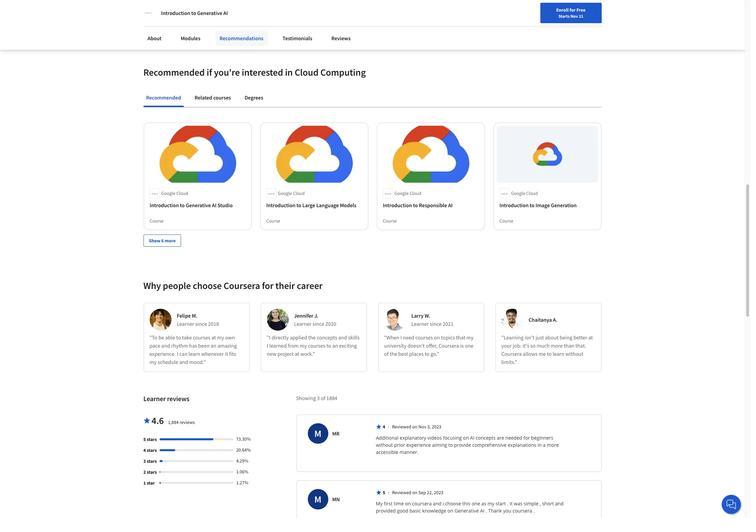 Task type: describe. For each thing, give the bounding box(es) containing it.
introduction for introduction to generative ai studio
[[150, 202, 179, 209]]

new
[[267, 351, 277, 358]]

isn't
[[525, 335, 535, 341]]

on inside additional explanatory videos focusing on ai concepts are needed for beginners without prior experience aiming to provide comprehensive explanations in a more accessible manner.
[[463, 435, 469, 442]]

cloud for introduction to responsible ai
[[410, 191, 422, 197]]

course for introduction to responsible ai
[[383, 218, 397, 224]]

one inside "when i need courses on topics that my university doesn't offer, coursera is one of the best places to go."
[[465, 343, 474, 350]]

and up experience.
[[162, 343, 170, 350]]

recommendations link
[[216, 31, 268, 46]]

google cloud for generative
[[161, 191, 188, 197]]

since for m.
[[195, 321, 207, 328]]

testimonials
[[283, 35, 313, 42]]

if
[[207, 66, 212, 78]]

to inside "i directly applied the concepts and skills i learned from my courses to an exciting new project at work."
[[327, 343, 332, 350]]

it's
[[523, 343, 530, 350]]

introduction to generative ai studio link
[[150, 201, 246, 210]]

learner for larry
[[412, 321, 429, 328]]

an inside "to be able to take courses at my own pace and rhythm has been an amazing experience. i can learn whenever it fits my schedule and mood."
[[211, 343, 217, 350]]

needed
[[506, 435, 523, 442]]

reviews for 1,884 reviews
[[180, 420, 195, 426]]

about
[[545, 335, 559, 341]]

generative for introduction to generative ai studio
[[186, 202, 211, 209]]

why people choose coursera for their career
[[143, 280, 323, 292]]

explanatory
[[400, 435, 427, 442]]

allows
[[523, 351, 538, 358]]

"to be able to take courses at my own pace and rhythm has been an amazing experience. i can learn whenever it fits my schedule and mood."
[[150, 335, 237, 366]]

your inside "learning isn't just about being better at your job: it's so much more than that. coursera allows me to learn without limits."
[[502, 343, 512, 350]]

introduction to generative ai studio
[[150, 202, 233, 209]]

1 vertical spatial 3
[[143, 459, 146, 465]]

on right knowledge
[[448, 508, 454, 515]]

without inside additional explanatory videos focusing on ai concepts are needed for beginners without prior experience aiming to provide comprehensive explanations in a more accessible manner.
[[376, 442, 393, 449]]

1 vertical spatial of
[[321, 395, 326, 402]]

find your new career
[[556, 8, 599, 14]]

provided
[[376, 508, 396, 515]]

show
[[149, 238, 161, 244]]

my first time on coursera and i choose this one as my start . it was simple , short and provided good basic knowledge on generative ai . thank you coursera .
[[376, 501, 565, 515]]

at inside "i directly applied the concepts and skills i learned from my courses to an exciting new project at work."
[[295, 351, 300, 358]]

i inside "i directly applied the concepts and skills i learned from my courses to an exciting new project at work."
[[267, 343, 268, 350]]

4 for 4 stars
[[143, 448, 146, 454]]

courses inside button
[[213, 94, 231, 101]]

and left i
[[433, 501, 442, 508]]

learner reviews
[[143, 395, 190, 403]]

cloud for introduction to generative ai studio
[[176, 191, 188, 197]]

more inside button
[[165, 238, 176, 244]]

2 horizontal spatial .
[[534, 508, 535, 515]]

introduction to responsible ai
[[383, 202, 453, 209]]

"when
[[384, 335, 400, 341]]

limits."
[[502, 359, 518, 366]]

additional
[[376, 435, 399, 442]]

1,884 reviews
[[168, 420, 195, 426]]

one inside the my first time on coursera and i choose this one as my start . it was simple , short and provided good basic knowledge on generative ai . thank you coursera .
[[472, 501, 481, 508]]

my left own
[[217, 335, 224, 341]]

to inside "learning isn't just about being better at your job: it's so much more than that. coursera allows me to learn without limits."
[[547, 351, 552, 358]]

stars for 3 stars
[[147, 459, 157, 465]]

the inside "when i need courses on topics that my university doesn't offer, coursera is one of the best places to go."
[[390, 351, 398, 358]]

job:
[[513, 343, 522, 350]]

show 6 more button
[[143, 235, 181, 247]]

2023 for mn
[[434, 490, 444, 496]]

the inside "i directly applied the concepts and skills i learned from my courses to an exciting new project at work."
[[308, 335, 316, 341]]

1.06%
[[236, 469, 249, 475]]

3 stars
[[143, 459, 157, 465]]

so
[[531, 343, 536, 350]]

interested
[[242, 66, 283, 78]]

courses inside "i directly applied the concepts and skills i learned from my courses to an exciting new project at work."
[[308, 343, 326, 350]]

6
[[161, 238, 164, 244]]

learner for felipe
[[177, 321, 194, 328]]

felipe
[[177, 313, 191, 320]]

generative inside the my first time on coursera and i choose this one as my start . it was simple , short and provided good basic knowledge on generative ai . thank you coursera .
[[455, 508, 479, 515]]

my inside "when i need courses on topics that my university doesn't offer, coursera is one of the best places to go."
[[467, 335, 474, 341]]

beginners
[[532, 435, 554, 442]]

cloud for introduction to image generation
[[526, 191, 538, 197]]

introduction to large language models link
[[266, 201, 363, 210]]

start
[[496, 501, 506, 508]]

reviewed on sep 22, 2023
[[392, 490, 444, 496]]

showing
[[296, 395, 316, 402]]

and down can
[[179, 359, 188, 366]]

introduction for introduction to generative ai
[[161, 10, 190, 16]]

learned
[[270, 343, 287, 350]]

stars for 5 stars
[[147, 437, 157, 443]]

2023 for mr
[[432, 424, 442, 430]]

m.
[[192, 313, 198, 320]]

a.
[[553, 317, 558, 324]]

introduction to image generation
[[500, 202, 577, 209]]

ai inside the my first time on coursera and i choose this one as my start . it was simple , short and provided good basic knowledge on generative ai . thank you coursera .
[[481, 508, 485, 515]]

"learning
[[502, 335, 524, 341]]

1,884
[[168, 420, 179, 426]]

experience
[[407, 442, 431, 449]]

google for large
[[278, 191, 292, 197]]

an inside "i directly applied the concepts and skills i learned from my courses to an exciting new project at work."
[[333, 343, 338, 350]]

free
[[577, 7, 586, 13]]

felipe m. learner since 2018
[[177, 313, 219, 328]]

ai for introduction to responsible ai
[[448, 202, 453, 209]]

experience.
[[150, 351, 176, 358]]

comprehensive
[[473, 442, 507, 449]]

language
[[316, 202, 339, 209]]

topics
[[441, 335, 455, 341]]

this
[[463, 501, 471, 508]]

generation
[[551, 202, 577, 209]]

skills
[[348, 335, 360, 341]]

learn for more
[[553, 351, 565, 358]]

time
[[394, 501, 404, 508]]

basic
[[410, 508, 421, 515]]

prior
[[395, 442, 405, 449]]

introduction to responsible ai link
[[383, 201, 479, 210]]

showing 3 of 1884
[[296, 395, 338, 402]]

courses inside "when i need courses on topics that my university doesn't offer, coursera is one of the best places to go."
[[416, 335, 433, 341]]

coursera inside "learning isn't just about being better at your job: it's so much more than that. coursera allows me to learn without limits."
[[502, 351, 522, 358]]

you're
[[214, 66, 240, 78]]

doesn't
[[408, 343, 425, 350]]

5 stars
[[143, 437, 157, 443]]

for inside additional explanatory videos focusing on ai concepts are needed for beginners without prior experience aiming to provide comprehensive explanations in a more accessible manner.
[[524, 435, 530, 442]]

stars for 2 stars
[[147, 470, 157, 476]]

more inside additional explanatory videos focusing on ai concepts are needed for beginners without prior experience aiming to provide comprehensive explanations in a more accessible manner.
[[547, 442, 559, 449]]

4 stars
[[143, 448, 157, 454]]

21
[[579, 13, 584, 19]]

coursera inside "when i need courses on topics that my university doesn't offer, coursera is one of the best places to go."
[[439, 343, 459, 350]]

google cloud for large
[[278, 191, 305, 197]]

i inside "to be able to take courses at my own pace and rhythm has been an amazing experience. i can learn whenever it fits my schedule and mood."
[[177, 351, 178, 358]]

chaitanya
[[529, 317, 552, 324]]

"learning isn't just about being better at your job: it's so much more than that. coursera allows me to learn without limits."
[[502, 335, 593, 366]]

course for introduction to large language models
[[266, 218, 280, 224]]

reviews for learner reviews
[[167, 395, 190, 403]]

related courses
[[195, 94, 231, 101]]

on up good
[[405, 501, 411, 508]]

find
[[556, 8, 565, 14]]

offer,
[[426, 343, 438, 350]]

amazing
[[218, 343, 237, 350]]

my inside the my first time on coursera and i choose this one as my start . it was simple , short and provided good basic knowledge on generative ai . thank you coursera .
[[488, 501, 495, 508]]

you
[[504, 508, 512, 515]]

models
[[340, 202, 357, 209]]

whenever
[[201, 351, 224, 358]]

0 horizontal spatial .
[[486, 508, 487, 515]]

,
[[540, 501, 541, 508]]

to inside "when i need courses on topics that my university doesn't offer, coursera is one of the best places to go."
[[425, 351, 430, 358]]

why
[[143, 280, 161, 292]]

5 for 5
[[383, 490, 386, 496]]

more inside button
[[503, 26, 514, 32]]

concepts inside "i directly applied the concepts and skills i learned from my courses to an exciting new project at work."
[[317, 335, 338, 341]]

enroll for free starts nov 21
[[557, 7, 586, 19]]

that.
[[576, 343, 587, 350]]



Task type: vqa. For each thing, say whether or not it's contained in the screenshot.


Task type: locate. For each thing, give the bounding box(es) containing it.
1 vertical spatial choose
[[446, 501, 461, 508]]

fits
[[229, 351, 236, 358]]

chaitanya a.
[[529, 317, 558, 324]]

4 for 4
[[383, 424, 386, 430]]

0 vertical spatial 2023
[[432, 424, 442, 430]]

for inside enroll for free starts nov 21
[[570, 7, 576, 13]]

0 vertical spatial concepts
[[317, 335, 338, 341]]

choose inside the my first time on coursera and i choose this one as my start . it was simple , short and provided good basic knowledge on generative ai . thank you coursera .
[[446, 501, 461, 508]]

3 google from the left
[[395, 191, 409, 197]]

0 vertical spatial generative
[[197, 10, 222, 16]]

introduction to generative ai
[[161, 10, 228, 16]]

and right short
[[556, 501, 564, 508]]

reviewed up the explanatory
[[392, 424, 412, 430]]

at for courses
[[212, 335, 216, 341]]

5 for 5 stars
[[143, 437, 146, 443]]

4.6
[[152, 415, 164, 427]]

better
[[574, 335, 588, 341]]

2 since from the left
[[313, 321, 325, 328]]

1 vertical spatial one
[[472, 501, 481, 508]]

introduction inside introduction to generative ai studio link
[[150, 202, 179, 209]]

1 horizontal spatial without
[[566, 351, 584, 358]]

0 horizontal spatial 4
[[143, 448, 146, 454]]

0 horizontal spatial without
[[376, 442, 393, 449]]

2 horizontal spatial for
[[570, 7, 576, 13]]

2 vertical spatial coursera
[[502, 351, 522, 358]]

22,
[[427, 490, 433, 496]]

without down than
[[566, 351, 584, 358]]

google up "introduction to large language models"
[[278, 191, 292, 197]]

jennifer j. learner since 2020
[[294, 313, 337, 328]]

for left free
[[570, 7, 576, 13]]

1 horizontal spatial 3
[[317, 395, 320, 402]]

reviewed for mn
[[392, 490, 412, 496]]

my right 'that'
[[467, 335, 474, 341]]

google cloud for image
[[511, 191, 538, 197]]

learner inside larry w. learner since 2021
[[412, 321, 429, 328]]

concepts down 2020
[[317, 335, 338, 341]]

on
[[434, 335, 440, 341], [413, 424, 418, 430], [463, 435, 469, 442], [413, 490, 418, 496], [405, 501, 411, 508], [448, 508, 454, 515]]

0 horizontal spatial for
[[262, 280, 274, 292]]

1 vertical spatial reviewed
[[392, 490, 412, 496]]

ai down as
[[481, 508, 485, 515]]

google for responsible
[[395, 191, 409, 197]]

without inside "learning isn't just about being better at your job: it's so much more than that. coursera allows me to learn without limits."
[[566, 351, 584, 358]]

0 vertical spatial coursera
[[412, 501, 432, 508]]

first
[[384, 501, 393, 508]]

of left 1884
[[321, 395, 326, 402]]

for left their
[[262, 280, 274, 292]]

0 vertical spatial in
[[285, 66, 293, 78]]

introduction to image generation link
[[500, 201, 596, 210]]

chat with us image
[[727, 500, 737, 511]]

1 horizontal spatial an
[[333, 343, 338, 350]]

ai left studio
[[212, 202, 216, 209]]

1 reviewed from the top
[[392, 424, 412, 430]]

their
[[276, 280, 295, 292]]

google up introduction to image generation
[[511, 191, 525, 197]]

3 google cloud from the left
[[395, 191, 422, 197]]

learn down has
[[189, 351, 200, 358]]

introduction for introduction to large language models
[[266, 202, 296, 209]]

courses right related
[[213, 94, 231, 101]]

degrees button
[[242, 89, 266, 106]]

google cloud up introduction to image generation
[[511, 191, 538, 197]]

m for mn
[[315, 494, 322, 506]]

2 an from the left
[[333, 343, 338, 350]]

stars down '4 stars'
[[147, 459, 157, 465]]

1 google cloud from the left
[[161, 191, 188, 197]]

0 vertical spatial coursera
[[224, 280, 260, 292]]

my inside "i directly applied the concepts and skills i learned from my courses to an exciting new project at work."
[[300, 343, 307, 350]]

being
[[560, 335, 573, 341]]

courses up work."
[[308, 343, 326, 350]]

1 an from the left
[[211, 343, 217, 350]]

1 horizontal spatial coursera
[[513, 508, 533, 515]]

3 up 2
[[143, 459, 146, 465]]

ai
[[224, 10, 228, 16], [212, 202, 216, 209], [448, 202, 453, 209], [471, 435, 475, 442], [481, 508, 485, 515]]

introduction for introduction to image generation
[[500, 202, 529, 209]]

1 vertical spatial nov
[[419, 424, 427, 430]]

learner for jennifer
[[294, 321, 312, 328]]

0 vertical spatial of
[[384, 351, 389, 358]]

ai up provide on the right bottom of page
[[471, 435, 475, 442]]

1 horizontal spatial since
[[313, 321, 325, 328]]

more right a
[[547, 442, 559, 449]]

1 vertical spatial i
[[267, 343, 268, 350]]

0 vertical spatial 4
[[383, 424, 386, 430]]

google for generative
[[161, 191, 175, 197]]

at inside "learning isn't just about being better at your job: it's so much more than that. coursera allows me to learn without limits."
[[589, 335, 593, 341]]

4 up additional
[[383, 424, 386, 430]]

. left it
[[508, 501, 509, 508]]

reviews link
[[328, 31, 355, 46]]

m left mr on the bottom
[[315, 428, 322, 440]]

"to
[[150, 335, 157, 341]]

5
[[143, 437, 146, 443], [383, 490, 386, 496]]

learn for has
[[189, 351, 200, 358]]

mood."
[[189, 359, 206, 366]]

ai for introduction to generative ai
[[224, 10, 228, 16]]

ai for introduction to generative ai studio
[[212, 202, 216, 209]]

since down m.
[[195, 321, 207, 328]]

0 vertical spatial recommended
[[143, 66, 205, 78]]

1 vertical spatial reviews
[[180, 420, 195, 426]]

google up introduction to responsible ai on the top right of page
[[395, 191, 409, 197]]

0 vertical spatial nov
[[571, 13, 579, 19]]

0 horizontal spatial 3
[[143, 459, 146, 465]]

learner up 4.6
[[143, 395, 166, 403]]

more down about
[[551, 343, 563, 350]]

generative left studio
[[186, 202, 211, 209]]

1 learn from the left
[[189, 351, 200, 358]]

2 horizontal spatial i
[[401, 335, 402, 341]]

since inside larry w. learner since 2021
[[430, 321, 442, 328]]

more right 6
[[165, 238, 176, 244]]

google up 'introduction to generative ai studio'
[[161, 191, 175, 197]]

2 horizontal spatial since
[[430, 321, 442, 328]]

generative up modules
[[197, 10, 222, 16]]

has
[[189, 343, 197, 350]]

modules
[[181, 35, 201, 42]]

was
[[514, 501, 523, 508]]

it
[[510, 501, 513, 508]]

nov inside enroll for free starts nov 21
[[571, 13, 579, 19]]

choose
[[193, 280, 222, 292], [446, 501, 461, 508]]

1 horizontal spatial learn
[[553, 351, 565, 358]]

in left a
[[538, 442, 542, 449]]

the right applied
[[308, 335, 316, 341]]

generative for introduction to generative ai
[[197, 10, 222, 16]]

nov left 3,
[[419, 424, 427, 430]]

since down "w."
[[430, 321, 442, 328]]

mn
[[333, 497, 340, 503]]

1 course from the left
[[150, 218, 164, 224]]

4.29%
[[236, 458, 249, 465]]

4 stars from the top
[[147, 470, 157, 476]]

0 horizontal spatial i
[[177, 351, 178, 358]]

people
[[163, 280, 191, 292]]

go."
[[431, 351, 440, 358]]

aiming
[[432, 442, 447, 449]]

learner inside felipe m. learner since 2018
[[177, 321, 194, 328]]

to inside additional explanatory videos focusing on ai concepts are needed for beginners without prior experience aiming to provide comprehensive explanations in a more accessible manner.
[[449, 442, 453, 449]]

1 horizontal spatial for
[[524, 435, 530, 442]]

introduction inside introduction to responsible ai link
[[383, 202, 412, 209]]

courses up the been
[[193, 335, 211, 341]]

0 horizontal spatial your
[[502, 343, 512, 350]]

concepts
[[317, 335, 338, 341], [476, 435, 496, 442]]

1 vertical spatial recommended
[[146, 94, 181, 101]]

places
[[410, 351, 424, 358]]

more inside "learning isn't just about being better at your job: it's so much more than that. coursera allows me to learn without limits."
[[551, 343, 563, 350]]

introduction for introduction to responsible ai
[[383, 202, 412, 209]]

recommended for recommended if you're interested in cloud computing
[[143, 66, 205, 78]]

2 google from the left
[[278, 191, 292, 197]]

work."
[[301, 351, 315, 358]]

recommendation tabs tab list
[[143, 89, 602, 107]]

google cloud image
[[143, 8, 153, 18]]

1 horizontal spatial 4
[[383, 424, 386, 430]]

course for introduction to generative ai studio
[[150, 218, 164, 224]]

jennifer
[[294, 313, 314, 320]]

accessible
[[376, 450, 399, 456]]

w.
[[425, 313, 431, 320]]

0 horizontal spatial coursera
[[412, 501, 432, 508]]

1 google from the left
[[161, 191, 175, 197]]

be
[[159, 335, 164, 341]]

1 horizontal spatial i
[[267, 343, 268, 350]]

generative inside introduction to generative ai studio link
[[186, 202, 211, 209]]

my down experience.
[[150, 359, 157, 366]]

0 vertical spatial reviewed
[[392, 424, 412, 430]]

more
[[503, 26, 514, 32], [165, 238, 176, 244], [551, 343, 563, 350], [547, 442, 559, 449]]

2
[[143, 470, 146, 476]]

on up the explanatory
[[413, 424, 418, 430]]

a
[[543, 442, 546, 449]]

0 vertical spatial for
[[570, 7, 576, 13]]

coursera up the basic
[[412, 501, 432, 508]]

0 horizontal spatial the
[[308, 335, 316, 341]]

reviewed up time
[[392, 490, 412, 496]]

1 horizontal spatial at
[[295, 351, 300, 358]]

and up exciting
[[339, 335, 347, 341]]

2 stars from the top
[[147, 448, 157, 454]]

for up 'explanations'
[[524, 435, 530, 442]]

your
[[566, 8, 575, 14], [502, 343, 512, 350]]

0 horizontal spatial learn
[[189, 351, 200, 358]]

at down '2018' in the bottom of the page
[[212, 335, 216, 341]]

1 m from the top
[[315, 428, 322, 440]]

ai right responsible
[[448, 202, 453, 209]]

show 6 more
[[149, 238, 176, 244]]

cloud
[[295, 66, 319, 78], [176, 191, 188, 197], [293, 191, 305, 197], [410, 191, 422, 197], [526, 191, 538, 197]]

without up accessible
[[376, 442, 393, 449]]

the down the university
[[390, 351, 398, 358]]

explanations
[[508, 442, 537, 449]]

2 vertical spatial i
[[177, 351, 178, 358]]

0 horizontal spatial nov
[[419, 424, 427, 430]]

coursera down was
[[513, 508, 533, 515]]

1 vertical spatial coursera
[[439, 343, 459, 350]]

stars for 4 stars
[[147, 448, 157, 454]]

0 horizontal spatial since
[[195, 321, 207, 328]]

related
[[195, 94, 212, 101]]

generative down the this
[[455, 508, 479, 515]]

0 horizontal spatial choose
[[193, 280, 222, 292]]

since for w.
[[430, 321, 442, 328]]

recommended
[[143, 66, 205, 78], [146, 94, 181, 101]]

an up whenever on the bottom left
[[211, 343, 217, 350]]

0 vertical spatial 5
[[143, 437, 146, 443]]

of down the university
[[384, 351, 389, 358]]

1 horizontal spatial nov
[[571, 13, 579, 19]]

ai inside additional explanatory videos focusing on ai concepts are needed for beginners without prior experience aiming to provide comprehensive explanations in a more accessible manner.
[[471, 435, 475, 442]]

choose right people
[[193, 280, 222, 292]]

reviewed for mr
[[392, 424, 412, 430]]

"when i need courses on topics that my university doesn't offer, coursera is one of the best places to go."
[[384, 335, 474, 358]]

google cloud for responsible
[[395, 191, 422, 197]]

at for better
[[589, 335, 593, 341]]

0 vertical spatial the
[[308, 335, 316, 341]]

in inside additional explanatory videos focusing on ai concepts are needed for beginners without prior experience aiming to provide comprehensive explanations in a more accessible manner.
[[538, 442, 542, 449]]

0 vertical spatial without
[[566, 351, 584, 358]]

0 vertical spatial 3
[[317, 395, 320, 402]]

courses inside "to be able to take courses at my own pace and rhythm has been an amazing experience. i can learn whenever it fits my schedule and mood."
[[193, 335, 211, 341]]

2023 right 3,
[[432, 424, 442, 430]]

0 vertical spatial reviews
[[167, 395, 190, 403]]

google cloud up large
[[278, 191, 305, 197]]

i left the need
[[401, 335, 402, 341]]

1 vertical spatial 4
[[143, 448, 146, 454]]

ai up recommendations link
[[224, 10, 228, 16]]

0 vertical spatial one
[[465, 343, 474, 350]]

3 stars from the top
[[147, 459, 157, 465]]

2 stars
[[143, 470, 157, 476]]

on up offer, at the right of page
[[434, 335, 440, 341]]

my up work."
[[300, 343, 307, 350]]

since inside felipe m. learner since 2018
[[195, 321, 207, 328]]

0 horizontal spatial an
[[211, 343, 217, 350]]

learn
[[189, 351, 200, 358], [553, 351, 565, 358]]

1 horizontal spatial concepts
[[476, 435, 496, 442]]

take
[[182, 335, 192, 341]]

pace
[[150, 343, 160, 350]]

2 vertical spatial for
[[524, 435, 530, 442]]

since for j.
[[313, 321, 325, 328]]

at inside "to be able to take courses at my own pace and rhythm has been an amazing experience. i can learn whenever it fits my schedule and mood."
[[212, 335, 216, 341]]

learner down felipe
[[177, 321, 194, 328]]

2 horizontal spatial coursera
[[502, 351, 522, 358]]

nov left 21
[[571, 13, 579, 19]]

3 right showing
[[317, 395, 320, 402]]

0 horizontal spatial of
[[321, 395, 326, 402]]

reviews right 1,884
[[180, 420, 195, 426]]

1 vertical spatial the
[[390, 351, 398, 358]]

since down j.
[[313, 321, 325, 328]]

larry
[[412, 313, 424, 320]]

4 google cloud from the left
[[511, 191, 538, 197]]

2 learn from the left
[[553, 351, 565, 358]]

knowledge
[[423, 508, 447, 515]]

of inside "when i need courses on topics that my university doesn't offer, coursera is one of the best places to go."
[[384, 351, 389, 358]]

1 horizontal spatial coursera
[[439, 343, 459, 350]]

recommended for recommended
[[146, 94, 181, 101]]

0 vertical spatial m
[[315, 428, 322, 440]]

sep
[[419, 490, 426, 496]]

more right learn
[[503, 26, 514, 32]]

0 horizontal spatial at
[[212, 335, 216, 341]]

1 since from the left
[[195, 321, 207, 328]]

choose right i
[[446, 501, 461, 508]]

0 horizontal spatial concepts
[[317, 335, 338, 341]]

introduction to large language models
[[266, 202, 357, 209]]

concepts inside additional explanatory videos focusing on ai concepts are needed for beginners without prior experience aiming to provide comprehensive explanations in a more accessible manner.
[[476, 435, 496, 442]]

5 up '4 stars'
[[143, 437, 146, 443]]

university
[[384, 343, 407, 350]]

i
[[401, 335, 402, 341], [267, 343, 268, 350], [177, 351, 178, 358]]

learner down jennifer
[[294, 321, 312, 328]]

an
[[211, 343, 217, 350], [333, 343, 338, 350]]

my right as
[[488, 501, 495, 508]]

1 vertical spatial m
[[315, 494, 322, 506]]

one right is
[[465, 343, 474, 350]]

courses up offer, at the right of page
[[416, 335, 433, 341]]

learner inside jennifer j. learner since 2020
[[294, 321, 312, 328]]

stars up '4 stars'
[[147, 437, 157, 443]]

1 horizontal spatial your
[[566, 8, 575, 14]]

3 since from the left
[[430, 321, 442, 328]]

recommended inside button
[[146, 94, 181, 101]]

learn inside "learning isn't just about being better at your job: it's so much more than that. coursera allows me to learn without limits."
[[553, 351, 565, 358]]

4 course from the left
[[500, 218, 514, 224]]

focusing
[[443, 435, 462, 442]]

and inside "i directly applied the concepts and skills i learned from my courses to an exciting new project at work."
[[339, 335, 347, 341]]

related courses button
[[192, 89, 234, 106]]

3 course from the left
[[383, 218, 397, 224]]

1 vertical spatial for
[[262, 280, 274, 292]]

learner
[[177, 321, 194, 328], [294, 321, 312, 328], [412, 321, 429, 328], [143, 395, 166, 403]]

1 vertical spatial in
[[538, 442, 542, 449]]

on left sep
[[413, 490, 418, 496]]

1 horizontal spatial choose
[[446, 501, 461, 508]]

one left as
[[472, 501, 481, 508]]

since
[[195, 321, 207, 328], [313, 321, 325, 328], [430, 321, 442, 328]]

at down from
[[295, 351, 300, 358]]

1 horizontal spatial .
[[508, 501, 509, 508]]

2 course from the left
[[266, 218, 280, 224]]

1.27%
[[236, 480, 249, 486]]

1884
[[327, 395, 338, 402]]

m left mn
[[315, 494, 322, 506]]

need
[[403, 335, 415, 341]]

since inside jennifer j. learner since 2020
[[313, 321, 325, 328]]

2 google cloud from the left
[[278, 191, 305, 197]]

1 vertical spatial 2023
[[434, 490, 444, 496]]

learn down than
[[553, 351, 565, 358]]

google for image
[[511, 191, 525, 197]]

i
[[443, 501, 444, 508]]

0 horizontal spatial 5
[[143, 437, 146, 443]]

introduction inside introduction to large language models link
[[266, 202, 296, 209]]

0 horizontal spatial coursera
[[224, 280, 260, 292]]

google cloud up introduction to responsible ai on the top right of page
[[395, 191, 422, 197]]

. down 'simple'
[[534, 508, 535, 515]]

reviewed
[[392, 424, 412, 430], [392, 490, 412, 496]]

at right better
[[589, 335, 593, 341]]

4 down 5 stars
[[143, 448, 146, 454]]

learn inside "to be able to take courses at my own pace and rhythm has been an amazing experience. i can learn whenever it fits my schedule and mood."
[[189, 351, 200, 358]]

2 m from the top
[[315, 494, 322, 506]]

i left can
[[177, 351, 178, 358]]

applied
[[290, 335, 307, 341]]

stars down 5 stars
[[147, 448, 157, 454]]

cloud for introduction to large language models
[[293, 191, 305, 197]]

on inside "when i need courses on topics that my university doesn't offer, coursera is one of the best places to go."
[[434, 335, 440, 341]]

0 vertical spatial i
[[401, 335, 402, 341]]

None search field
[[97, 4, 261, 18]]

an left exciting
[[333, 343, 338, 350]]

are
[[497, 435, 505, 442]]

1 vertical spatial coursera
[[513, 508, 533, 515]]

j.
[[315, 313, 319, 320]]

1 vertical spatial without
[[376, 442, 393, 449]]

1 vertical spatial concepts
[[476, 435, 496, 442]]

1 vertical spatial generative
[[186, 202, 211, 209]]

m for mr
[[315, 428, 322, 440]]

1 stars from the top
[[147, 437, 157, 443]]

1 horizontal spatial the
[[390, 351, 398, 358]]

in right interested
[[285, 66, 293, 78]]

1 vertical spatial 5
[[383, 490, 386, 496]]

1 horizontal spatial in
[[538, 442, 542, 449]]

i inside "when i need courses on topics that my university doesn't offer, coursera is one of the best places to go."
[[401, 335, 402, 341]]

google cloud up 'introduction to generative ai studio'
[[161, 191, 188, 197]]

own
[[225, 335, 235, 341]]

2 reviewed from the top
[[392, 490, 412, 496]]

introduction inside introduction to image generation link
[[500, 202, 529, 209]]

on up provide on the right bottom of page
[[463, 435, 469, 442]]

. down as
[[486, 508, 487, 515]]

reviews up the 1,884 reviews
[[167, 395, 190, 403]]

0 horizontal spatial in
[[285, 66, 293, 78]]

exciting
[[339, 343, 357, 350]]

1 vertical spatial your
[[502, 343, 512, 350]]

0 vertical spatial your
[[566, 8, 575, 14]]

2 vertical spatial generative
[[455, 508, 479, 515]]

stars right 2
[[147, 470, 157, 476]]

5 up first
[[383, 490, 386, 496]]

2 horizontal spatial at
[[589, 335, 593, 341]]

1 horizontal spatial of
[[384, 351, 389, 358]]

about link
[[143, 31, 166, 46]]

0 vertical spatial choose
[[193, 280, 222, 292]]

concepts up comprehensive
[[476, 435, 496, 442]]

star
[[147, 481, 155, 487]]

your inside find your new career link
[[566, 8, 575, 14]]

4
[[383, 424, 386, 430], [143, 448, 146, 454]]

2023 right 22,
[[434, 490, 444, 496]]

to inside "to be able to take courses at my own pace and rhythm has been an amazing experience. i can learn whenever it fits my schedule and mood."
[[176, 335, 181, 341]]

course for introduction to image generation
[[500, 218, 514, 224]]

4 google from the left
[[511, 191, 525, 197]]

learner down 'larry'
[[412, 321, 429, 328]]

1 horizontal spatial 5
[[383, 490, 386, 496]]

collection element
[[139, 107, 606, 258]]

i down "i
[[267, 343, 268, 350]]

been
[[198, 343, 210, 350]]



